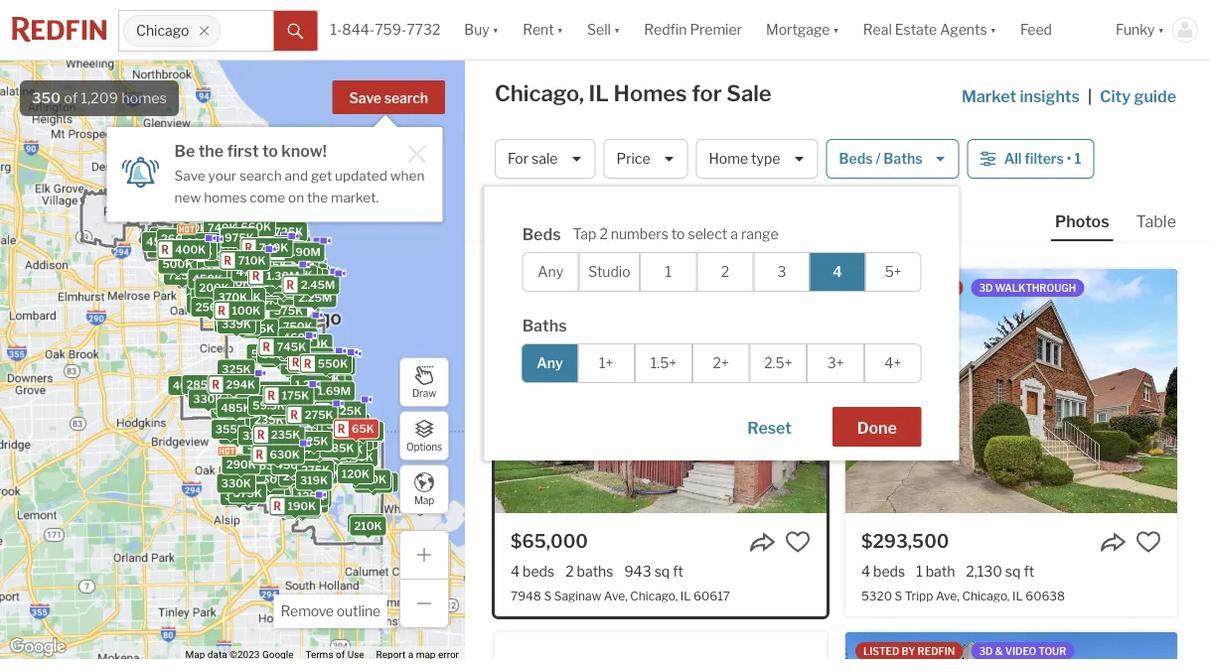 Task type: describe. For each thing, give the bounding box(es) containing it.
options
[[406, 441, 442, 453]]

price
[[616, 150, 650, 167]]

0 vertical spatial 1.15m
[[270, 236, 301, 249]]

1 horizontal spatial 180k
[[321, 435, 350, 448]]

rent
[[523, 21, 554, 38]]

save for save your search and get updated when new homes come on the market.
[[174, 167, 205, 184]]

74.9k
[[277, 401, 309, 414]]

1 vertical spatial 749k
[[259, 242, 288, 255]]

60617
[[694, 589, 730, 603]]

2.5+
[[764, 355, 792, 372]]

submit search image
[[288, 24, 303, 39]]

0 vertical spatial 365k
[[284, 359, 314, 372]]

agents
[[940, 21, 987, 38]]

2 horizontal spatial 185k
[[320, 429, 348, 442]]

save for save search
[[349, 90, 381, 107]]

redfin
[[644, 21, 687, 38]]

310k up 283k
[[266, 422, 294, 435]]

0 vertical spatial 460k
[[283, 331, 313, 344]]

0 vertical spatial 749k
[[208, 222, 237, 235]]

funky ▾
[[1116, 21, 1164, 38]]

340k up 355k
[[218, 398, 248, 411]]

4.00m
[[266, 256, 301, 269]]

7948 s saginaw ave, chicago, il 60617
[[511, 589, 730, 603]]

350 of 1,209 homes
[[32, 89, 167, 107]]

1 vertical spatial 260k
[[303, 412, 333, 425]]

0 horizontal spatial 150k
[[296, 389, 324, 402]]

homes inside save your search and get updated when new homes come on the market.
[[204, 189, 247, 205]]

265k up the 630k at bottom
[[277, 435, 306, 447]]

200k up 179k
[[316, 419, 346, 432]]

0 vertical spatial homes
[[121, 89, 167, 107]]

by for 3d & video tour
[[902, 646, 916, 658]]

redfin down studio
[[567, 282, 604, 294]]

1 vertical spatial option group
[[521, 344, 922, 384]]

198k
[[296, 497, 324, 510]]

1 horizontal spatial 520k
[[210, 226, 240, 239]]

3 checkbox
[[754, 252, 810, 292]]

149k
[[289, 489, 317, 502]]

listed by redfin down studio
[[513, 282, 604, 294]]

210k down 67k
[[278, 404, 306, 417]]

140k
[[276, 439, 304, 452]]

1 vertical spatial 1.15m
[[294, 272, 325, 285]]

630k
[[270, 449, 300, 462]]

1 vertical spatial 845k
[[289, 281, 319, 294]]

search inside save your search and get updated when new homes come on the market.
[[239, 167, 282, 184]]

0 vertical spatial 225k
[[230, 457, 259, 470]]

0 horizontal spatial 180k
[[270, 445, 298, 458]]

funky
[[1116, 21, 1155, 38]]

3+ radio
[[807, 344, 864, 384]]

mortgage ▾ button
[[766, 0, 839, 60]]

0 horizontal spatial 675k
[[175, 187, 205, 200]]

0 vertical spatial the
[[198, 141, 224, 160]]

1.75m
[[281, 284, 314, 297]]

redfin premier
[[644, 21, 742, 38]]

2 vertical spatial 750k
[[283, 320, 313, 333]]

1 vertical spatial 320k
[[297, 428, 327, 441]]

1 vertical spatial 405k
[[173, 379, 203, 392]]

photos
[[1055, 212, 1109, 231]]

1 vertical spatial 395k
[[197, 276, 227, 289]]

1 horizontal spatial 725k
[[230, 238, 259, 251]]

1.69m
[[318, 385, 351, 398]]

2 horizontal spatial 250k
[[323, 446, 352, 459]]

by for 3d walkthrough
[[902, 282, 916, 294]]

0 vertical spatial 999k
[[284, 252, 314, 265]]

by left studio checkbox
[[551, 282, 565, 294]]

save your search and get updated when new homes come on the market.
[[174, 167, 425, 205]]

1 inside button
[[1074, 150, 1081, 167]]

534k
[[252, 186, 282, 199]]

listed for 3d & video tour
[[863, 646, 900, 658]]

249k
[[265, 352, 294, 365]]

1 horizontal spatial 339k
[[284, 440, 313, 452]]

0 horizontal spatial il
[[589, 80, 609, 107]]

favorite button image for $65,000
[[785, 530, 811, 555]]

map button
[[399, 465, 449, 515]]

sell
[[587, 21, 611, 38]]

0 horizontal spatial 845k
[[257, 259, 288, 272]]

1.30m down 1.00m
[[254, 277, 288, 290]]

1.04m
[[266, 287, 300, 300]]

4+ radio
[[864, 344, 922, 384]]

485k
[[221, 402, 251, 415]]

next button image
[[791, 382, 811, 402]]

|
[[1088, 86, 1092, 106]]

340k down the 420k
[[228, 390, 259, 403]]

429k
[[237, 244, 267, 257]]

photo of 2753 n hampden ct unit 2b, chicago, il 60614 image
[[845, 633, 1177, 661]]

0 horizontal spatial 100k
[[232, 305, 261, 318]]

450k left 519k
[[146, 235, 176, 248]]

baths
[[577, 563, 613, 580]]

▾ for mortgage ▾
[[833, 21, 839, 38]]

1 horizontal spatial 294k
[[359, 477, 388, 490]]

2.20m
[[289, 284, 323, 297]]

88.5k
[[263, 390, 296, 402]]

689k
[[218, 187, 248, 200]]

310k down 345k
[[249, 428, 277, 441]]

0 vertical spatial 120k
[[346, 432, 374, 445]]

1.90m
[[287, 246, 321, 259]]

beds for $65,000
[[523, 563, 555, 580]]

265k up 284k
[[298, 446, 328, 459]]

2 vertical spatial 185k
[[288, 504, 317, 517]]

319k
[[300, 475, 328, 488]]

listed up any option
[[513, 282, 549, 294]]

3d for 3d walkthrough
[[979, 282, 993, 294]]

4 beds for $65,000
[[511, 563, 555, 580]]

2 baths
[[565, 563, 613, 580]]

0 vertical spatial 185k
[[250, 393, 278, 406]]

415k
[[299, 386, 327, 399]]

2.5+ radio
[[750, 344, 807, 384]]

265k up the 149k
[[283, 470, 312, 483]]

1.50m down 679k
[[280, 246, 314, 259]]

279k
[[223, 429, 252, 442]]

600k down the 1.18m
[[227, 260, 258, 272]]

new
[[174, 189, 201, 205]]

1 horizontal spatial 150k
[[340, 435, 369, 448]]

1.5+ radio
[[635, 344, 692, 384]]

0 horizontal spatial 725k
[[168, 269, 197, 282]]

on
[[288, 189, 304, 205]]

1 horizontal spatial 195k
[[338, 418, 366, 431]]

210k down 220k
[[354, 520, 382, 533]]

1 horizontal spatial 280k
[[325, 447, 355, 460]]

0 vertical spatial 995k
[[262, 183, 292, 196]]

2 vertical spatial 460k
[[255, 473, 285, 486]]

2.50m
[[294, 277, 329, 290]]

come
[[250, 189, 285, 205]]

0 vertical spatial 395k
[[184, 237, 214, 250]]

614k
[[183, 195, 211, 208]]

290k up 337k on the left
[[226, 459, 256, 471]]

walkthrough
[[995, 282, 1076, 294]]

1 vertical spatial 549k
[[149, 176, 179, 189]]

save search button
[[332, 80, 445, 114]]

1 horizontal spatial 145k
[[300, 468, 328, 481]]

1 vertical spatial 145k
[[344, 425, 372, 438]]

1-844-759-7732 link
[[330, 21, 440, 38]]

1 vertical spatial 130k
[[352, 518, 380, 531]]

345k
[[240, 414, 270, 427]]

575k
[[274, 305, 303, 318]]

699k
[[315, 360, 345, 373]]

Any checkbox
[[522, 252, 579, 292]]

all filters • 1
[[1004, 150, 1081, 167]]

for
[[508, 150, 529, 167]]

search inside button
[[384, 90, 428, 107]]

0 vertical spatial 625k
[[212, 224, 242, 237]]

▾ for buy ▾
[[492, 21, 499, 38]]

draw
[[412, 388, 436, 400]]

2 vertical spatial 189k
[[299, 492, 327, 505]]

325k down 123k on the bottom of page
[[293, 379, 322, 392]]

600k up 360k
[[217, 218, 248, 231]]

370k
[[218, 291, 248, 304]]

listed by redfin for 3d & video tour
[[863, 646, 955, 658]]

ft for $65,000
[[673, 563, 684, 580]]

125k
[[297, 490, 325, 503]]

1 vertical spatial 460k
[[310, 375, 340, 388]]

chicago
[[136, 22, 189, 39]]

0 vertical spatial 580k
[[192, 270, 222, 283]]

3.60m
[[280, 261, 315, 274]]

beds for $293,500
[[873, 563, 905, 580]]

1 vertical spatial 230k
[[344, 451, 373, 464]]

buy ▾ button
[[464, 0, 499, 60]]

guide
[[1134, 86, 1176, 106]]

759k
[[213, 191, 242, 204]]

0 horizontal spatial 250k
[[228, 423, 258, 436]]

2+ radio
[[692, 344, 750, 384]]

video
[[1005, 646, 1036, 658]]

1 vertical spatial 995k
[[274, 262, 304, 275]]

1 vertical spatial 120k
[[342, 468, 370, 481]]

809k
[[249, 172, 280, 185]]

$293,500
[[861, 531, 949, 552]]

165k
[[286, 500, 314, 513]]

3+
[[827, 355, 844, 372]]

1 vertical spatial 750k
[[293, 267, 323, 280]]

Studio checkbox
[[579, 252, 640, 292]]

450k down 160k at bottom
[[276, 459, 306, 472]]

105k
[[310, 419, 339, 432]]

0 vertical spatial 230k
[[322, 431, 351, 444]]

27k
[[294, 476, 315, 489]]

535k up 360k
[[205, 223, 235, 236]]

535k down 389k
[[206, 230, 236, 243]]

634k
[[259, 459, 289, 472]]

draw button
[[399, 358, 449, 407]]

market.
[[331, 189, 379, 205]]

1 horizontal spatial 259k
[[305, 401, 335, 414]]

0 vertical spatial 549k
[[239, 161, 269, 174]]

beds / baths button
[[826, 139, 959, 179]]

and
[[285, 167, 308, 184]]

0 vertical spatial 750k
[[201, 235, 230, 248]]

1.50m down 1.05m
[[268, 239, 302, 252]]

0 vertical spatial option group
[[522, 252, 922, 292]]

listed for 3d walkthrough
[[863, 282, 900, 294]]

2 for 2 checkbox
[[721, 264, 729, 281]]

2 vertical spatial 530k
[[284, 345, 314, 358]]

0 vertical spatial 525k
[[230, 200, 260, 212]]

listed by redfin for 3d walkthrough
[[863, 282, 955, 294]]

1 vertical spatial 235k
[[271, 429, 300, 441]]

0 vertical spatial 130k
[[300, 416, 329, 429]]

0 vertical spatial 339k
[[222, 318, 251, 331]]

sale
[[727, 80, 772, 107]]

1-
[[330, 21, 342, 38]]

325k down the 105k
[[299, 435, 328, 448]]

1.10m
[[276, 251, 307, 264]]

309k
[[304, 444, 335, 457]]

0 horizontal spatial 195k
[[258, 422, 286, 435]]

640k
[[179, 217, 210, 230]]

2.45m
[[301, 278, 335, 291]]

mortgage ▾
[[766, 21, 839, 38]]

325k down 337k on the left
[[225, 490, 254, 503]]

▾ for sell ▾
[[614, 21, 620, 38]]

1.65m
[[271, 256, 304, 269]]

215k
[[229, 320, 256, 332]]

283k
[[273, 439, 302, 452]]

any for studio
[[538, 264, 563, 281]]

beds for beds / baths
[[839, 150, 873, 167]]

0 horizontal spatial 270k
[[231, 269, 260, 282]]

289k
[[220, 298, 249, 311]]

0 vertical spatial 975k
[[225, 231, 254, 244]]

2 horizontal spatial 359k
[[297, 456, 327, 469]]

map
[[414, 495, 434, 507]]

dialog containing beds
[[484, 187, 959, 461]]

0 vertical spatial 405k
[[175, 240, 205, 252]]

3
[[777, 264, 786, 281]]

0 vertical spatial 530k
[[152, 202, 182, 214]]

179k
[[298, 437, 326, 450]]

1 vertical spatial 530k
[[173, 238, 203, 251]]

to for know!
[[262, 141, 278, 160]]

reset button
[[723, 407, 816, 447]]

map region
[[0, 0, 626, 661]]

homes
[[614, 80, 687, 107]]

318k
[[335, 444, 363, 457]]

0 vertical spatial 320k
[[202, 297, 232, 310]]



Task type: locate. For each thing, give the bounding box(es) containing it.
Any radio
[[521, 344, 579, 384]]

1 s from the left
[[544, 589, 552, 603]]

5320 s tripp ave, chicago, il 60638
[[861, 589, 1065, 603]]

market
[[962, 86, 1016, 106]]

1 horizontal spatial homes
[[204, 189, 247, 205]]

450k
[[146, 235, 176, 248], [209, 251, 239, 264], [192, 272, 223, 285], [277, 336, 307, 349], [276, 459, 306, 472]]

favorite button checkbox
[[785, 530, 811, 555], [1136, 530, 1161, 555]]

redfin for 3d & video tour
[[918, 646, 955, 658]]

2 beds from the left
[[873, 563, 905, 580]]

450k down 399k
[[209, 251, 239, 264]]

table button
[[1132, 211, 1180, 239]]

beds for beds
[[522, 225, 561, 244]]

redfin for 3d walkthrough
[[918, 282, 955, 294]]

done
[[857, 418, 897, 438]]

s for $65,000
[[544, 589, 552, 603]]

1 horizontal spatial save
[[349, 90, 381, 107]]

285k
[[186, 378, 216, 391], [269, 396, 299, 409], [286, 437, 315, 450], [325, 442, 354, 455], [298, 444, 327, 457], [308, 461, 337, 474], [285, 484, 314, 497]]

1 horizontal spatial ft
[[1024, 563, 1034, 580]]

2 vertical spatial 145k
[[300, 468, 328, 481]]

200k down "309k"
[[309, 467, 339, 480]]

be the first to know! dialog
[[107, 115, 443, 222]]

1 horizontal spatial 625k
[[306, 356, 336, 369]]

beds inside dialog
[[522, 225, 561, 244]]

400k
[[155, 199, 186, 212], [175, 244, 206, 257], [190, 283, 221, 296], [251, 479, 282, 492]]

1.5+
[[650, 355, 677, 372]]

700k
[[194, 215, 224, 228], [250, 223, 280, 235], [225, 257, 255, 270], [248, 264, 278, 277], [248, 264, 278, 277], [299, 351, 329, 364]]

1 horizontal spatial 540k
[[298, 338, 328, 351]]

250k down 199k
[[323, 446, 352, 459]]

200k up '256k'
[[199, 282, 229, 295]]

749k down 1.05m
[[259, 242, 288, 255]]

350
[[32, 89, 61, 107]]

redfin down tripp
[[918, 646, 955, 658]]

290k down the 420k
[[226, 383, 256, 396]]

remove outline button
[[274, 595, 387, 629]]

0 horizontal spatial 130k
[[300, 416, 329, 429]]

749k down the 830k
[[208, 222, 237, 235]]

sq for $65,000
[[654, 563, 670, 580]]

1 ▾ from the left
[[492, 21, 499, 38]]

284k
[[303, 469, 333, 482]]

2 sq from the left
[[1005, 563, 1021, 580]]

0 vertical spatial 150k
[[296, 389, 324, 402]]

2 horizontal spatial 1
[[1074, 150, 1081, 167]]

4 for $293,500
[[861, 563, 870, 580]]

60638
[[1026, 589, 1065, 603]]

1 horizontal spatial 4
[[833, 264, 842, 281]]

2 ft from the left
[[1024, 563, 1034, 580]]

4 up 7948 at the left of the page
[[511, 563, 520, 580]]

259k down "415k"
[[305, 401, 335, 414]]

0 horizontal spatial 280k
[[257, 422, 287, 435]]

2 for 2 baths
[[565, 563, 574, 580]]

s
[[544, 589, 552, 603], [895, 589, 902, 603]]

5+ checkbox
[[865, 252, 922, 292]]

0 vertical spatial 1
[[1074, 150, 1081, 167]]

1 checkbox
[[640, 252, 697, 292]]

0 horizontal spatial 1
[[665, 264, 672, 281]]

all filters • 1 button
[[967, 139, 1094, 179]]

600k
[[217, 218, 248, 231], [235, 221, 265, 234], [227, 260, 258, 272]]

rent ▾
[[523, 21, 563, 38]]

340k down 759k on the left top of the page
[[205, 210, 235, 223]]

250k down 485k
[[228, 423, 258, 436]]

320k up "309k"
[[297, 428, 327, 441]]

feed
[[1020, 21, 1052, 38]]

chicago, down 2,130
[[962, 589, 1010, 603]]

235k up the 630k at bottom
[[271, 429, 300, 441]]

home type
[[709, 150, 780, 167]]

339k
[[222, 318, 251, 331], [284, 440, 313, 452]]

625k up 446k in the bottom left of the page
[[306, 356, 336, 369]]

600k down the 1.06m
[[235, 221, 265, 234]]

1 vertical spatial 525k
[[227, 219, 257, 232]]

baths
[[884, 150, 923, 167], [522, 316, 567, 335]]

sell ▾ button
[[575, 0, 632, 60]]

the right on
[[307, 189, 328, 205]]

62.4k
[[223, 289, 255, 302]]

s for $293,500
[[895, 589, 902, 603]]

2 inside the map region
[[251, 274, 258, 287]]

1 horizontal spatial search
[[384, 90, 428, 107]]

850k
[[230, 252, 260, 265]]

1,209
[[81, 89, 118, 107]]

0 horizontal spatial 260k
[[240, 398, 270, 411]]

1 vertical spatial 185k
[[320, 429, 348, 442]]

570k
[[242, 181, 271, 194]]

ave, for $293,500
[[936, 589, 960, 603]]

325k up 199k
[[332, 405, 362, 418]]

1 vertical spatial 580k
[[286, 357, 316, 370]]

440k
[[196, 242, 227, 255]]

365k
[[284, 359, 314, 372], [320, 434, 350, 447]]

any
[[538, 264, 563, 281], [537, 355, 563, 372]]

by down 5+
[[902, 282, 916, 294]]

389k
[[223, 214, 253, 226]]

il left 60638
[[1012, 589, 1023, 603]]

2 down "select" on the top right of page
[[721, 264, 729, 281]]

any for 1+
[[537, 355, 563, 372]]

2 right 430k
[[251, 274, 258, 287]]

beds / baths
[[839, 150, 923, 167]]

a
[[731, 226, 738, 243]]

2 left baths
[[565, 563, 574, 580]]

195k
[[338, 418, 366, 431], [258, 422, 286, 435]]

725k
[[274, 226, 303, 238], [230, 238, 259, 251], [168, 269, 197, 282]]

the inside save your search and get updated when new homes come on the market.
[[307, 189, 328, 205]]

1 horizontal spatial 250k
[[276, 442, 305, 455]]

210k down 88.5k
[[250, 410, 277, 423]]

1 vertical spatial 775k
[[280, 286, 308, 299]]

100k up 125k
[[305, 469, 334, 482]]

2 3d from the top
[[979, 646, 993, 658]]

option group
[[522, 252, 922, 292], [521, 344, 922, 384]]

1+ radio
[[578, 344, 635, 384]]

0 vertical spatial baths
[[884, 150, 923, 167]]

4 for $65,000
[[511, 563, 520, 580]]

1 for 1 option
[[665, 264, 672, 281]]

259k down the 420k
[[230, 391, 259, 404]]

▾ for funky ▾
[[1158, 21, 1164, 38]]

0 horizontal spatial 580k
[[192, 270, 222, 283]]

save inside button
[[349, 90, 381, 107]]

325k up 485k
[[222, 363, 251, 376]]

525k down the 1.06m
[[227, 219, 257, 232]]

320k down the 409k
[[202, 297, 232, 310]]

chicago, for $293,500
[[962, 589, 1010, 603]]

1 3d from the top
[[979, 282, 993, 294]]

il left 60617
[[680, 589, 691, 603]]

il for $293,500
[[1012, 589, 1023, 603]]

filters
[[1025, 150, 1064, 167]]

1 horizontal spatial 100k
[[305, 469, 334, 482]]

numbers
[[611, 226, 668, 243]]

2 inside checkbox
[[721, 264, 729, 281]]

450k up '256k'
[[192, 272, 223, 285]]

675k down 360k
[[209, 255, 239, 268]]

1 horizontal spatial the
[[307, 189, 328, 205]]

favorite button checkbox for $293,500
[[1136, 530, 1161, 555]]

5 ▾ from the left
[[990, 21, 997, 38]]

275k
[[232, 291, 261, 304], [305, 409, 333, 422], [287, 447, 316, 459], [284, 459, 312, 472], [301, 464, 330, 477]]

to inside dialog
[[671, 226, 685, 243]]

4 right 3
[[833, 264, 842, 281]]

260k up 179k
[[303, 412, 333, 425]]

2 ave, from the left
[[936, 589, 960, 603]]

2 horizontal spatial 4
[[861, 563, 870, 580]]

market insights link
[[962, 65, 1080, 108]]

0 horizontal spatial 294k
[[226, 378, 255, 391]]

2.53m
[[291, 269, 325, 282]]

favorite button image for $293,500
[[1136, 530, 1161, 555]]

baths up any option
[[522, 316, 567, 335]]

1 horizontal spatial 845k
[[289, 281, 319, 294]]

▾ for rent ▾
[[557, 21, 563, 38]]

all
[[1004, 150, 1022, 167]]

759-
[[375, 21, 407, 38]]

ft for $293,500
[[1024, 563, 1034, 580]]

chicago,
[[495, 80, 584, 107], [630, 589, 678, 603], [962, 589, 1010, 603]]

294k up 485k
[[226, 378, 255, 391]]

1 vertical spatial 189k
[[277, 440, 305, 453]]

549k down 759k on the left top of the page
[[222, 217, 252, 230]]

by down tripp
[[902, 646, 916, 658]]

210k up 345k
[[260, 398, 288, 410]]

1 4 beds from the left
[[511, 563, 555, 580]]

1 vertical spatial 3d
[[979, 646, 993, 658]]

0 horizontal spatial 259k
[[230, 391, 259, 404]]

2 horizontal spatial chicago,
[[962, 589, 1010, 603]]

ave, for $65,000
[[604, 589, 628, 603]]

2 favorite button checkbox from the left
[[1136, 530, 1161, 555]]

519k
[[177, 244, 205, 257]]

2,130 sq ft
[[966, 563, 1034, 580]]

260k up 345k
[[240, 398, 270, 411]]

home
[[709, 150, 748, 167]]

4 up 5320
[[861, 563, 870, 580]]

845k
[[257, 259, 288, 272], [289, 281, 319, 294]]

2 checkbox
[[697, 252, 754, 292]]

1 horizontal spatial baths
[[884, 150, 923, 167]]

4 inside option
[[833, 264, 842, 281]]

1 favorite button checkbox from the left
[[785, 530, 811, 555]]

0 vertical spatial 235k
[[254, 414, 284, 427]]

il left homes
[[589, 80, 609, 107]]

search down 759-
[[384, 90, 428, 107]]

remove chicago image
[[198, 25, 210, 37]]

190k
[[304, 406, 332, 419], [296, 488, 324, 501], [288, 500, 316, 513]]

545k down 279k
[[231, 466, 261, 479]]

235k down 59.3k
[[254, 414, 284, 427]]

2 horizontal spatial 145k
[[344, 425, 372, 438]]

4 beds up 7948 at the left of the page
[[511, 563, 555, 580]]

4 beds for $293,500
[[861, 563, 905, 580]]

200k up 69.2k
[[272, 447, 302, 460]]

0 horizontal spatial 339k
[[222, 318, 251, 331]]

photo of 5320 s tripp ave, chicago, il 60638 image
[[845, 269, 1177, 514]]

199k
[[322, 423, 350, 436]]

265k
[[277, 435, 306, 447], [298, 446, 328, 459], [283, 470, 312, 483]]

1 ave, from the left
[[604, 589, 628, 603]]

520k up 519k
[[154, 231, 184, 244]]

3d for 3d & video tour
[[979, 646, 993, 658]]

0 horizontal spatial favorite button image
[[785, 530, 811, 555]]

1.30m down the 1.65m in the top left of the page
[[266, 270, 299, 282]]

for sale button
[[495, 139, 596, 179]]

520k up 360k
[[210, 226, 240, 239]]

chicago, il homes for sale
[[495, 80, 772, 107]]

5+
[[885, 264, 902, 281]]

819k
[[196, 208, 224, 221]]

0 horizontal spatial search
[[239, 167, 282, 184]]

2 for 2 units
[[251, 274, 258, 287]]

1 horizontal spatial 320k
[[297, 428, 327, 441]]

2,130
[[966, 563, 1002, 580]]

2 vertical spatial 395k
[[245, 323, 274, 336]]

il
[[589, 80, 609, 107], [680, 589, 691, 603], [1012, 589, 1023, 603]]

remove outline
[[281, 604, 381, 620]]

130k down 220k
[[352, 518, 380, 531]]

previous button image
[[511, 382, 531, 402]]

the
[[198, 141, 224, 160], [307, 189, 328, 205]]

359k down 759k on the left top of the page
[[225, 208, 255, 221]]

ave, down bath
[[936, 589, 960, 603]]

450k up 249k
[[277, 336, 307, 349]]

save
[[349, 90, 381, 107], [174, 167, 205, 184]]

250k up 69.2k
[[276, 442, 305, 455]]

1 vertical spatial 540k
[[298, 338, 328, 351]]

1 beds from the left
[[523, 563, 555, 580]]

to right first at the left
[[262, 141, 278, 160]]

145k up 125k
[[300, 468, 328, 481]]

tripp
[[905, 589, 933, 603]]

1 sq from the left
[[654, 563, 670, 580]]

225k down the 149k
[[282, 502, 311, 515]]

1 vertical spatial 225k
[[282, 502, 311, 515]]

▾ right mortgage
[[833, 21, 839, 38]]

homes right 1,209
[[121, 89, 167, 107]]

999k
[[284, 252, 314, 265], [269, 283, 299, 296]]

reset
[[747, 418, 792, 438]]

0 vertical spatial 280k
[[257, 422, 287, 435]]

185k down the 149k
[[288, 504, 317, 517]]

chicago, for $65,000
[[630, 589, 678, 603]]

any left studio
[[538, 264, 563, 281]]

ft up 60638
[[1024, 563, 1034, 580]]

1 horizontal spatial 675k
[[209, 255, 239, 268]]

6 ▾ from the left
[[1158, 21, 1164, 38]]

to left "select" on the top right of page
[[671, 226, 685, 243]]

homes
[[121, 89, 167, 107], [204, 189, 247, 205]]

1 inside option
[[665, 264, 672, 281]]

beds inside button
[[839, 150, 873, 167]]

1 vertical spatial 999k
[[269, 283, 299, 296]]

1 vertical spatial to
[[671, 226, 685, 243]]

0 horizontal spatial 520k
[[154, 231, 184, 244]]

749k
[[208, 222, 237, 235], [259, 242, 288, 255]]

380k
[[231, 277, 261, 290]]

729k
[[323, 359, 351, 372]]

530k
[[152, 202, 182, 214], [173, 238, 203, 251], [284, 345, 314, 358]]

0 vertical spatial save
[[349, 90, 381, 107]]

units
[[260, 274, 287, 287]]

any inside any checkbox
[[538, 264, 563, 281]]

1 vertical spatial 359k
[[262, 348, 291, 361]]

0 vertical spatial 294k
[[226, 378, 255, 391]]

0 horizontal spatial 185k
[[250, 393, 278, 406]]

chicago, down rent ▾ button
[[495, 80, 584, 107]]

1.05m
[[261, 225, 294, 238]]

1 vertical spatial 365k
[[320, 434, 350, 447]]

3d left the walkthrough
[[979, 282, 993, 294]]

beds up 5320
[[873, 563, 905, 580]]

100k
[[232, 305, 261, 318], [305, 469, 334, 482]]

1.03m
[[287, 264, 320, 277]]

290k down 140k
[[279, 454, 309, 467]]

65k
[[352, 423, 374, 436]]

premier
[[690, 21, 742, 38]]

0 horizontal spatial 540k
[[202, 228, 232, 241]]

favorite button checkbox for $65,000
[[785, 530, 811, 555]]

il for $65,000
[[680, 589, 691, 603]]

0 horizontal spatial 359k
[[225, 208, 255, 221]]

0 vertical spatial 260k
[[240, 398, 270, 411]]

google image
[[5, 635, 71, 661]]

home type button
[[696, 139, 818, 179]]

rent ▾ button
[[523, 0, 563, 60]]

mortgage ▾ button
[[754, 0, 851, 60]]

195k up 95k in the bottom left of the page
[[338, 418, 366, 431]]

listed down 5320
[[863, 646, 900, 658]]

2 favorite button image from the left
[[1136, 530, 1161, 555]]

1 horizontal spatial 1
[[916, 563, 923, 580]]

339k down the 289k
[[222, 318, 251, 331]]

1 ft from the left
[[673, 563, 684, 580]]

1 vertical spatial beds
[[522, 225, 561, 244]]

185k up 345k
[[250, 393, 278, 406]]

4 ▾ from the left
[[833, 21, 839, 38]]

1 vertical spatial 545k
[[231, 466, 261, 479]]

540k up 440k
[[202, 228, 232, 241]]

beds up any checkbox
[[522, 225, 561, 244]]

0 vertical spatial 270k
[[231, 269, 260, 282]]

580k down 745k at the bottom left
[[286, 357, 316, 370]]

None search field
[[221, 11, 274, 51]]

baths inside dialog
[[522, 316, 567, 335]]

0 vertical spatial 189k
[[287, 426, 315, 439]]

2 vertical spatial 549k
[[222, 217, 252, 230]]

355k
[[215, 423, 245, 436]]

to inside be the first to know! dialog
[[262, 141, 278, 160]]

1 horizontal spatial beds
[[839, 150, 873, 167]]

160k
[[287, 444, 315, 457]]

baths inside button
[[884, 150, 923, 167]]

4 checkbox
[[809, 252, 866, 292]]

1 horizontal spatial 580k
[[286, 357, 316, 370]]

sq for $293,500
[[1005, 563, 1021, 580]]

1 vertical spatial 1
[[665, 264, 672, 281]]

2 horizontal spatial 725k
[[274, 226, 303, 238]]

favorite button image
[[785, 530, 811, 555], [1136, 530, 1161, 555]]

2 s from the left
[[895, 589, 902, 603]]

type
[[751, 150, 780, 167]]

2 ▾ from the left
[[557, 21, 563, 38]]

mortgage
[[766, 21, 830, 38]]

listed by redfin down 5+
[[863, 282, 955, 294]]

dialog
[[484, 187, 959, 461]]

save inside save your search and get updated when new homes come on the market.
[[174, 167, 205, 184]]

675k down 595k
[[175, 187, 205, 200]]

1 down tap 2 numbers to select a range
[[665, 264, 672, 281]]

0 vertical spatial 775k
[[264, 217, 293, 230]]

1 horizontal spatial 270k
[[289, 362, 318, 375]]

2 units
[[251, 274, 287, 287]]

sq right 943
[[654, 563, 670, 580]]

337k
[[243, 474, 272, 487]]

1 horizontal spatial 359k
[[262, 348, 291, 361]]

4 beds
[[511, 563, 555, 580], [861, 563, 905, 580]]

2 vertical spatial 975k
[[282, 290, 311, 303]]

460k down 634k
[[255, 473, 285, 486]]

any inside any option
[[537, 355, 563, 372]]

redfin
[[567, 282, 604, 294], [918, 282, 955, 294], [918, 646, 955, 658]]

▾ right funky
[[1158, 21, 1164, 38]]

to
[[262, 141, 278, 160], [671, 226, 685, 243]]

1
[[1074, 150, 1081, 167], [665, 264, 672, 281], [916, 563, 923, 580]]

2 4 beds from the left
[[861, 563, 905, 580]]

1 vertical spatial 100k
[[305, 469, 334, 482]]

460k down 699k
[[310, 375, 340, 388]]

0 horizontal spatial chicago,
[[495, 80, 584, 107]]

0 horizontal spatial ft
[[673, 563, 684, 580]]

sq right 2,130
[[1005, 563, 1021, 580]]

real
[[863, 21, 892, 38]]

1 horizontal spatial 365k
[[320, 434, 350, 447]]

photo of 7948 s saginaw ave, chicago, il 60617 image
[[495, 269, 827, 514]]

1 vertical spatial 975k
[[283, 269, 313, 282]]

to for select
[[671, 226, 685, 243]]

145k down the 289k
[[220, 311, 249, 324]]

1 horizontal spatial 4 beds
[[861, 563, 905, 580]]

95k
[[349, 441, 371, 454]]

1 favorite button image from the left
[[785, 530, 811, 555]]

294k down 95k in the bottom left of the page
[[359, 477, 388, 490]]

any left 1+
[[537, 355, 563, 372]]

1 for 1 bath
[[916, 563, 923, 580]]

1 vertical spatial baths
[[522, 316, 567, 335]]

3 ▾ from the left
[[614, 21, 620, 38]]

2 right tap
[[600, 226, 608, 243]]

1 horizontal spatial 225k
[[282, 502, 311, 515]]

549k up new
[[149, 176, 179, 189]]

0 horizontal spatial beds
[[522, 225, 561, 244]]



Task type: vqa. For each thing, say whether or not it's contained in the screenshot.
Change
no



